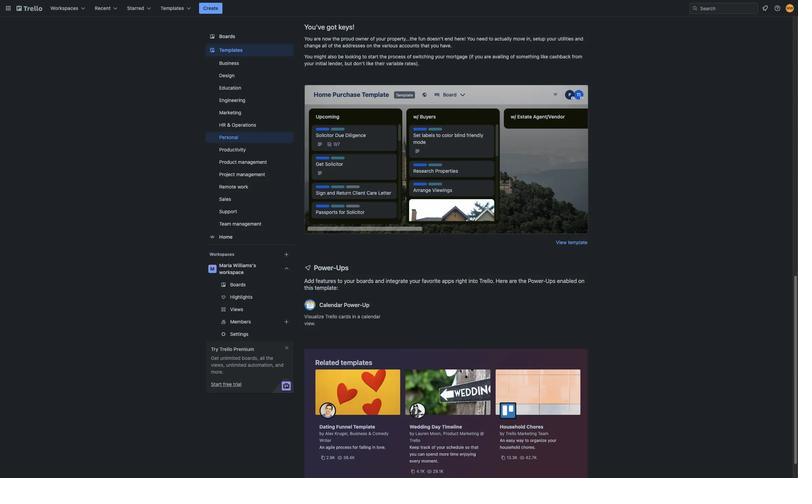 Task type: locate. For each thing, give the bounding box(es) containing it.
are inside add features to your boards and integrate your favorite apps right into trello. here are the power-ups enabled on this template:
[[509, 278, 517, 284]]

0 horizontal spatial are
[[314, 36, 321, 42]]

1 horizontal spatial that
[[471, 445, 479, 450]]

0 horizontal spatial all
[[260, 355, 265, 361]]

of
[[370, 36, 375, 42], [328, 43, 333, 48], [407, 54, 412, 59], [511, 54, 515, 59], [432, 445, 436, 450]]

and
[[575, 36, 584, 42], [375, 278, 385, 284], [275, 362, 284, 368]]

writer
[[320, 438, 331, 443]]

home image
[[208, 233, 217, 241]]

are right here
[[509, 278, 517, 284]]

1 horizontal spatial on
[[579, 278, 585, 284]]

1 horizontal spatial &
[[369, 431, 372, 436]]

schedule
[[447, 445, 464, 450]]

the up automation,
[[266, 355, 273, 361]]

to right features
[[338, 278, 343, 284]]

add features to your boards and integrate your favorite apps right into trello. here are the power-ups enabled on this template:
[[304, 278, 585, 291]]

0 horizontal spatial that
[[421, 43, 430, 48]]

related templates
[[315, 359, 372, 366]]

unlimited up views,
[[220, 355, 241, 361]]

in left love.
[[372, 445, 376, 450]]

you down change
[[304, 54, 313, 59]]

management down support link
[[233, 221, 261, 227]]

0 vertical spatial you
[[431, 43, 439, 48]]

unlimited down boards,
[[226, 362, 247, 368]]

0 vertical spatial that
[[421, 43, 430, 48]]

business up design
[[219, 60, 239, 66]]

1 horizontal spatial you
[[431, 43, 439, 48]]

are left the availing
[[484, 54, 491, 59]]

& right hr
[[227, 122, 231, 128]]

1 horizontal spatial in
[[372, 445, 376, 450]]

in inside visualize trello cards in a calendar view.
[[352, 314, 356, 319]]

management for project management
[[236, 171, 265, 177]]

education link
[[206, 82, 293, 93]]

boards right board image
[[219, 33, 235, 39]]

management inside team management link
[[233, 221, 261, 227]]

1 horizontal spatial by
[[410, 431, 415, 436]]

and right automation,
[[275, 362, 284, 368]]

marketing up way
[[518, 431, 537, 436]]

0 vertical spatial on
[[367, 43, 372, 48]]

create
[[203, 5, 219, 11]]

trello
[[325, 314, 338, 319], [220, 346, 233, 352], [506, 431, 517, 436], [410, 438, 421, 443]]

of inside wedding day timeline by lauren moon, product marketing @ trello keep track of your schedule so that you can spend more time enjoying every moment.
[[432, 445, 436, 450]]

of right the availing
[[511, 54, 515, 59]]

0 horizontal spatial you
[[410, 452, 417, 457]]

0 vertical spatial workspaces
[[50, 5, 78, 11]]

templates
[[341, 359, 372, 366]]

1 vertical spatial team
[[538, 431, 549, 436]]

product inside wedding day timeline by lauren moon, product marketing @ trello keep track of your schedule so that you can spend more time enjoying every moment.
[[443, 431, 459, 436]]

are up change
[[314, 36, 321, 42]]

the
[[333, 36, 340, 42], [334, 43, 341, 48], [374, 43, 381, 48], [380, 54, 387, 59], [519, 278, 527, 284], [266, 355, 273, 361]]

and inside add features to your boards and integrate your favorite apps right into trello. here are the power-ups enabled on this template:
[[375, 278, 385, 284]]

in inside dating funnel template by alex kruger, business & comedy writer an agile process for falling in love.
[[372, 445, 376, 450]]

you down doesn't
[[431, 43, 439, 48]]

management down product management link
[[236, 171, 265, 177]]

0 vertical spatial boards
[[219, 33, 235, 39]]

1 horizontal spatial like
[[541, 54, 549, 59]]

0 horizontal spatial business
[[219, 60, 239, 66]]

power-
[[314, 264, 336, 272], [528, 278, 546, 284], [344, 302, 362, 308]]

into
[[469, 278, 478, 284]]

your left the initial
[[304, 60, 314, 66]]

you up change
[[304, 36, 313, 42]]

the right here
[[519, 278, 527, 284]]

keep
[[410, 445, 420, 450]]

initial
[[316, 60, 327, 66]]

2 vertical spatial you
[[410, 452, 417, 457]]

1 horizontal spatial all
[[322, 43, 327, 48]]

2 horizontal spatial are
[[509, 278, 517, 284]]

trello inside wedding day timeline by lauren moon, product marketing @ trello keep track of your schedule so that you can spend more time enjoying every moment.
[[410, 438, 421, 443]]

1 horizontal spatial process
[[388, 54, 406, 59]]

0 vertical spatial all
[[322, 43, 327, 48]]

home
[[219, 234, 233, 240]]

1 horizontal spatial team
[[538, 431, 549, 436]]

workspaces inside workspaces popup button
[[50, 5, 78, 11]]

track
[[421, 445, 431, 450]]

hr & operations link
[[206, 120, 293, 131]]

view.
[[304, 320, 316, 326]]

comedy
[[373, 431, 389, 436]]

ups inside add features to your boards and integrate your favorite apps right into trello. here are the power-ups enabled on this template:
[[546, 278, 556, 284]]

can
[[418, 452, 425, 457]]

0 horizontal spatial templates
[[161, 5, 184, 11]]

you right "(if"
[[475, 54, 483, 59]]

2 vertical spatial are
[[509, 278, 517, 284]]

moon,
[[430, 431, 442, 436]]

1 vertical spatial &
[[369, 431, 372, 436]]

trello down calendar
[[325, 314, 338, 319]]

right
[[456, 278, 467, 284]]

might
[[314, 54, 327, 59]]

ups up features
[[336, 264, 349, 272]]

1 vertical spatial boards
[[230, 282, 246, 287]]

process
[[388, 54, 406, 59], [336, 445, 352, 450]]

highlights
[[230, 294, 253, 300]]

view
[[556, 239, 567, 245]]

0 vertical spatial process
[[388, 54, 406, 59]]

all up automation,
[[260, 355, 265, 361]]

1 horizontal spatial business
[[350, 431, 367, 436]]

to inside add features to your boards and integrate your favorite apps right into trello. here are the power-ups enabled on this template:
[[338, 278, 343, 284]]

2 horizontal spatial and
[[575, 36, 584, 42]]

0 vertical spatial templates
[[161, 5, 184, 11]]

1 horizontal spatial marketing
[[460, 431, 479, 436]]

your up 'more'
[[437, 445, 445, 450]]

1 by from the left
[[320, 431, 324, 436]]

1 vertical spatial are
[[484, 54, 491, 59]]

to right need
[[489, 36, 494, 42]]

hr
[[219, 122, 226, 128]]

your right organize
[[548, 438, 557, 443]]

2 vertical spatial management
[[233, 221, 261, 227]]

you are now the proud owner of your property...the fun doesn't end here! you need to actually move in, setup your utilities and change all of the addresses on the various accounts that you have.
[[304, 36, 584, 48]]

change
[[304, 43, 321, 48]]

are inside you might also be looking to start the process of switching your mortgage (if you are availing of something like cashback from your initial lender, but don't like their variable rates).
[[484, 54, 491, 59]]

0 horizontal spatial workspaces
[[50, 5, 78, 11]]

business link
[[206, 58, 293, 69]]

of right owner
[[370, 36, 375, 42]]

in left a
[[352, 314, 356, 319]]

0 vertical spatial and
[[575, 36, 584, 42]]

power- up features
[[314, 264, 336, 272]]

engineering link
[[206, 95, 293, 106]]

2 horizontal spatial you
[[475, 54, 483, 59]]

template board image
[[208, 46, 217, 54]]

1 horizontal spatial and
[[375, 278, 385, 284]]

ups
[[336, 264, 349, 272], [546, 278, 556, 284]]

team management
[[219, 221, 261, 227]]

enjoying
[[460, 452, 476, 457]]

wedding
[[410, 424, 431, 430]]

team down support
[[219, 221, 231, 227]]

boards link up highlights link
[[206, 279, 293, 290]]

0 vertical spatial power-
[[314, 264, 336, 272]]

0 vertical spatial are
[[314, 36, 321, 42]]

2 boards link from the top
[[206, 279, 293, 290]]

0 horizontal spatial in
[[352, 314, 356, 319]]

0 horizontal spatial team
[[219, 221, 231, 227]]

to
[[489, 36, 494, 42], [363, 54, 367, 59], [338, 278, 343, 284], [525, 438, 529, 443]]

the inside the try trello premium get unlimited boards, all the views, unlimited automation, and more.
[[266, 355, 273, 361]]

to left start
[[363, 54, 367, 59]]

cards
[[339, 314, 351, 319]]

that down fun
[[421, 43, 430, 48]]

1 vertical spatial that
[[471, 445, 479, 450]]

that right so
[[471, 445, 479, 450]]

power- left enabled
[[528, 278, 546, 284]]

1 vertical spatial management
[[236, 171, 265, 177]]

2 vertical spatial power-
[[344, 302, 362, 308]]

product down timeline
[[443, 431, 459, 436]]

product
[[219, 159, 237, 165], [443, 431, 459, 436]]

and inside the try trello premium get unlimited boards, all the views, unlimited automation, and more.
[[275, 362, 284, 368]]

on right enabled
[[579, 278, 585, 284]]

process left for
[[336, 445, 352, 450]]

don't
[[354, 60, 365, 66]]

you've
[[304, 23, 325, 31]]

2 by from the left
[[410, 431, 415, 436]]

of up spend
[[432, 445, 436, 450]]

all down now
[[322, 43, 327, 48]]

all inside the try trello premium get unlimited boards, all the views, unlimited automation, and more.
[[260, 355, 265, 361]]

marketing inside wedding day timeline by lauren moon, product marketing @ trello keep track of your schedule so that you can spend more time enjoying every moment.
[[460, 431, 479, 436]]

project management link
[[206, 169, 293, 180]]

boards link up templates link
[[206, 30, 293, 43]]

by left "alex" on the bottom of page
[[320, 431, 324, 436]]

management inside product management link
[[238, 159, 267, 165]]

management down the productivity link in the left of the page
[[238, 159, 267, 165]]

by inside household chores by trello marketing team an easy way to organize your household chores.
[[500, 431, 505, 436]]

ups left enabled
[[546, 278, 556, 284]]

all
[[322, 43, 327, 48], [260, 355, 265, 361]]

like left "cashback"
[[541, 54, 549, 59]]

operations
[[232, 122, 256, 128]]

trello up the 'keep'
[[410, 438, 421, 443]]

0 horizontal spatial process
[[336, 445, 352, 450]]

0 vertical spatial boards link
[[206, 30, 293, 43]]

0 vertical spatial in
[[352, 314, 356, 319]]

marketing down engineering
[[219, 110, 241, 115]]

1 boards link from the top
[[206, 30, 293, 43]]

1 vertical spatial like
[[366, 60, 374, 66]]

1 vertical spatial ups
[[546, 278, 556, 284]]

0 notifications image
[[761, 4, 770, 12]]

templates right template board icon
[[219, 47, 243, 53]]

start
[[368, 54, 379, 59]]

0 horizontal spatial by
[[320, 431, 324, 436]]

you left need
[[467, 36, 476, 42]]

1 vertical spatial power-
[[528, 278, 546, 284]]

agile
[[326, 445, 335, 450]]

the up be
[[334, 43, 341, 48]]

1 vertical spatial boards link
[[206, 279, 293, 290]]

2 horizontal spatial by
[[500, 431, 505, 436]]

workspaces button
[[46, 3, 89, 14]]

2 horizontal spatial marketing
[[518, 431, 537, 436]]

you for various
[[304, 36, 313, 42]]

you inside wedding day timeline by lauren moon, product marketing @ trello keep track of your schedule so that you can spend more time enjoying every moment.
[[410, 452, 417, 457]]

1 vertical spatial an
[[320, 445, 325, 450]]

1 vertical spatial and
[[375, 278, 385, 284]]

1 vertical spatial business
[[350, 431, 367, 436]]

0 vertical spatial an
[[500, 438, 505, 443]]

1 horizontal spatial templates
[[219, 47, 243, 53]]

business down template
[[350, 431, 367, 436]]

project management
[[219, 171, 265, 177]]

templates link
[[206, 44, 293, 56]]

2 horizontal spatial power-
[[528, 278, 546, 284]]

0 vertical spatial management
[[238, 159, 267, 165]]

by for wedding
[[410, 431, 415, 436]]

the up their
[[380, 54, 387, 59]]

chores.
[[521, 445, 536, 450]]

0 horizontal spatial on
[[367, 43, 372, 48]]

an inside household chores by trello marketing team an easy way to organize your household chores.
[[500, 438, 505, 443]]

your left favorite
[[410, 278, 421, 284]]

like down start
[[366, 60, 374, 66]]

your down have.
[[435, 54, 445, 59]]

back to home image
[[16, 3, 42, 14]]

boards for home
[[219, 33, 235, 39]]

favorite
[[422, 278, 441, 284]]

1 horizontal spatial are
[[484, 54, 491, 59]]

0 horizontal spatial ups
[[336, 264, 349, 272]]

management inside project management link
[[236, 171, 265, 177]]

1 vertical spatial process
[[336, 445, 352, 450]]

calendar
[[320, 302, 343, 308]]

open information menu image
[[775, 5, 781, 12]]

by left lauren
[[410, 431, 415, 436]]

0 vertical spatial unlimited
[[220, 355, 241, 361]]

templates right starred popup button
[[161, 5, 184, 11]]

by down household
[[500, 431, 505, 436]]

1 vertical spatial product
[[443, 431, 459, 436]]

proud
[[341, 36, 354, 42]]

like
[[541, 54, 549, 59], [366, 60, 374, 66]]

you for rates).
[[304, 54, 313, 59]]

you down the 'keep'
[[410, 452, 417, 457]]

1 horizontal spatial product
[[443, 431, 459, 436]]

1 vertical spatial you
[[475, 54, 483, 59]]

1 vertical spatial workspaces
[[210, 252, 234, 257]]

you inside you might also be looking to start the process of switching your mortgage (if you are availing of something like cashback from your initial lender, but don't like their variable rates).
[[304, 54, 313, 59]]

and right boards
[[375, 278, 385, 284]]

0 horizontal spatial &
[[227, 122, 231, 128]]

1 vertical spatial all
[[260, 355, 265, 361]]

team management link
[[206, 218, 293, 229]]

1 horizontal spatial workspaces
[[210, 252, 234, 257]]

by inside wedding day timeline by lauren moon, product marketing @ trello keep track of your schedule so that you can spend more time enjoying every moment.
[[410, 431, 415, 436]]

you
[[431, 43, 439, 48], [475, 54, 483, 59], [410, 452, 417, 457]]

and right utilities
[[575, 36, 584, 42]]

3 by from the left
[[500, 431, 505, 436]]

trello inside the try trello premium get unlimited boards, all the views, unlimited automation, and more.
[[220, 346, 233, 352]]

marketing left @
[[460, 431, 479, 436]]

setup
[[533, 36, 546, 42]]

process up variable
[[388, 54, 406, 59]]

moment.
[[422, 459, 439, 464]]

doesn't
[[427, 36, 444, 42]]

to inside household chores by trello marketing team an easy way to organize your household chores.
[[525, 438, 529, 443]]

trello up easy
[[506, 431, 517, 436]]

that inside wedding day timeline by lauren moon, product marketing @ trello keep track of your schedule so that you can spend more time enjoying every moment.
[[471, 445, 479, 450]]

switching
[[413, 54, 434, 59]]

an down writer
[[320, 445, 325, 450]]

power- up a
[[344, 302, 362, 308]]

falling
[[359, 445, 371, 450]]

are
[[314, 36, 321, 42], [484, 54, 491, 59], [509, 278, 517, 284]]

so
[[465, 445, 470, 450]]

home link
[[206, 231, 293, 243]]

in
[[352, 314, 356, 319], [372, 445, 376, 450]]

an left easy
[[500, 438, 505, 443]]

search image
[[693, 5, 698, 11]]

0 vertical spatial product
[[219, 159, 237, 165]]

2 vertical spatial and
[[275, 362, 284, 368]]

on inside add features to your boards and integrate your favorite apps right into trello. here are the power-ups enabled on this template:
[[579, 278, 585, 284]]

1 vertical spatial in
[[372, 445, 376, 450]]

marketing link
[[206, 107, 293, 118]]

unlimited
[[220, 355, 241, 361], [226, 362, 247, 368]]

0 horizontal spatial and
[[275, 362, 284, 368]]

free
[[223, 381, 232, 387]]

household chores by trello marketing team an easy way to organize your household chores.
[[500, 424, 557, 450]]

1 vertical spatial on
[[579, 278, 585, 284]]

wedding day timeline by lauren moon, product marketing @ trello keep track of your schedule so that you can spend more time enjoying every moment.
[[410, 424, 484, 464]]

on
[[367, 43, 372, 48], [579, 278, 585, 284]]

team up organize
[[538, 431, 549, 436]]

0 horizontal spatial an
[[320, 445, 325, 450]]

way
[[517, 438, 524, 443]]

by inside dating funnel template by alex kruger, business & comedy writer an agile process for falling in love.
[[320, 431, 324, 436]]

boards up "highlights"
[[230, 282, 246, 287]]

1 horizontal spatial an
[[500, 438, 505, 443]]

template
[[353, 424, 375, 430]]

to right way
[[525, 438, 529, 443]]

product up project
[[219, 159, 237, 165]]

1 horizontal spatial ups
[[546, 278, 556, 284]]

on down owner
[[367, 43, 372, 48]]

@
[[480, 431, 484, 436]]

trello right try
[[220, 346, 233, 352]]

& down template
[[369, 431, 372, 436]]

trello marketing team image
[[500, 403, 517, 419]]

that inside 'you are now the proud owner of your property...the fun doesn't end here! you need to actually move in, setup your utilities and change all of the addresses on the various accounts that you have.'
[[421, 43, 430, 48]]

education
[[219, 85, 241, 91]]

got
[[327, 23, 337, 31]]

boards link
[[206, 30, 293, 43], [206, 279, 293, 290]]

enabled
[[557, 278, 577, 284]]



Task type: vqa. For each thing, say whether or not it's contained in the screenshot.
track
yes



Task type: describe. For each thing, give the bounding box(es) containing it.
for
[[353, 445, 358, 450]]

and inside 'you are now the proud owner of your property...the fun doesn't end here! you need to actually move in, setup your utilities and change all of the addresses on the various accounts that you have.'
[[575, 36, 584, 42]]

lauren
[[416, 431, 429, 436]]

0 vertical spatial &
[[227, 122, 231, 128]]

0 horizontal spatial product
[[219, 159, 237, 165]]

funnel
[[336, 424, 352, 430]]

management for product management
[[238, 159, 267, 165]]

an inside dating funnel template by alex kruger, business & comedy writer an agile process for falling in love.
[[320, 445, 325, 450]]

accounts
[[399, 43, 420, 48]]

owner
[[356, 36, 369, 42]]

business inside dating funnel template by alex kruger, business & comedy writer an agile process for falling in love.
[[350, 431, 367, 436]]

maria
[[219, 262, 232, 268]]

add
[[304, 278, 314, 284]]

trello inside visualize trello cards in a calendar view.
[[325, 314, 338, 319]]

features
[[316, 278, 336, 284]]

primary element
[[0, 0, 799, 16]]

recent
[[95, 5, 111, 11]]

looking
[[345, 54, 361, 59]]

productivity link
[[206, 144, 293, 155]]

your inside wedding day timeline by lauren moon, product marketing @ trello keep track of your schedule so that you can spend more time enjoying every moment.
[[437, 445, 445, 450]]

you inside 'you are now the proud owner of your property...the fun doesn't end here! you need to actually move in, setup your utilities and change all of the addresses on the various accounts that you have.'
[[431, 43, 439, 48]]

trial
[[233, 381, 242, 387]]

recent button
[[91, 3, 122, 14]]

more
[[439, 452, 449, 457]]

have.
[[440, 43, 452, 48]]

0 vertical spatial team
[[219, 221, 231, 227]]

support link
[[206, 206, 293, 217]]

0 vertical spatial like
[[541, 54, 549, 59]]

to inside 'you are now the proud owner of your property...the fun doesn't end here! you need to actually move in, setup your utilities and change all of the addresses on the various accounts that you have.'
[[489, 36, 494, 42]]

chores
[[527, 424, 544, 430]]

visualize trello cards in a calendar view.
[[304, 314, 381, 326]]

maria williams (mariawilliams94) image
[[786, 4, 794, 12]]

view template link
[[556, 239, 588, 246]]

0 vertical spatial ups
[[336, 264, 349, 272]]

38.4k
[[343, 455, 355, 460]]

utilities
[[558, 36, 574, 42]]

templates button
[[157, 3, 195, 14]]

boards for views
[[230, 282, 246, 287]]

by for dating
[[320, 431, 324, 436]]

settings
[[230, 331, 249, 337]]

are inside 'you are now the proud owner of your property...the fun doesn't end here! you need to actually move in, setup your utilities and change all of the addresses on the various accounts that you have.'
[[314, 36, 321, 42]]

calendar
[[362, 314, 381, 319]]

remote
[[219, 184, 236, 190]]

the right now
[[333, 36, 340, 42]]

more.
[[211, 369, 224, 375]]

variable
[[386, 60, 404, 66]]

Search field
[[698, 3, 758, 13]]

sales link
[[206, 194, 293, 205]]

members
[[230, 319, 251, 325]]

29.1k
[[433, 469, 444, 474]]

42.7k
[[526, 455, 537, 460]]

boards link for views
[[206, 279, 293, 290]]

on inside 'you are now the proud owner of your property...the fun doesn't end here! you need to actually move in, setup your utilities and change all of the addresses on the various accounts that you have.'
[[367, 43, 372, 48]]

fun
[[419, 36, 426, 42]]

in,
[[527, 36, 532, 42]]

boards link for home
[[206, 30, 293, 43]]

property...the
[[387, 36, 417, 42]]

power- inside add features to your boards and integrate your favorite apps right into trello. here are the power-ups enabled on this template:
[[528, 278, 546, 284]]

process inside dating funnel template by alex kruger, business & comedy writer an agile process for falling in love.
[[336, 445, 352, 450]]

1 horizontal spatial power-
[[344, 302, 362, 308]]

from
[[572, 54, 583, 59]]

trello inside household chores by trello marketing team an easy way to organize your household chores.
[[506, 431, 517, 436]]

spend
[[426, 452, 438, 457]]

you've got keys!
[[304, 23, 355, 31]]

settings link
[[206, 329, 293, 340]]

calendar power-up
[[320, 302, 370, 308]]

actually
[[495, 36, 512, 42]]

alex kruger, business & comedy writer image
[[320, 403, 336, 419]]

productivity
[[219, 147, 246, 152]]

your left boards
[[344, 278, 355, 284]]

0 vertical spatial business
[[219, 60, 239, 66]]

management for team management
[[233, 221, 261, 227]]

design
[[219, 72, 235, 78]]

try
[[211, 346, 219, 352]]

the inside you might also be looking to start the process of switching your mortgage (if you are availing of something like cashback from your initial lender, but don't like their variable rates).
[[380, 54, 387, 59]]

now
[[322, 36, 331, 42]]

alex
[[325, 431, 334, 436]]

members link
[[206, 316, 293, 327]]

design link
[[206, 70, 293, 81]]

0 horizontal spatial marketing
[[219, 110, 241, 115]]

start free trial button
[[211, 381, 242, 388]]

lauren moon, product marketing @ trello image
[[410, 403, 426, 419]]

end
[[445, 36, 453, 42]]

boards
[[357, 278, 374, 284]]

your inside household chores by trello marketing team an easy way to organize your household chores.
[[548, 438, 557, 443]]

0 horizontal spatial power-
[[314, 264, 336, 272]]

something
[[516, 54, 540, 59]]

lender,
[[328, 60, 344, 66]]

your up various
[[376, 36, 386, 42]]

dating
[[320, 424, 335, 430]]

to inside you might also be looking to start the process of switching your mortgage (if you are availing of something like cashback from your initial lender, but don't like their variable rates).
[[363, 54, 367, 59]]

your right setup
[[547, 36, 557, 42]]

kruger,
[[335, 431, 349, 436]]

but
[[345, 60, 352, 66]]

4.1k
[[417, 469, 425, 474]]

project
[[219, 171, 235, 177]]

up
[[362, 302, 370, 308]]

create a workspace image
[[282, 250, 291, 259]]

all inside 'you are now the proud owner of your property...the fun doesn't end here! you need to actually move in, setup your utilities and change all of the addresses on the various accounts that you have.'
[[322, 43, 327, 48]]

household
[[500, 424, 526, 430]]

addresses
[[343, 43, 365, 48]]

of down now
[[328, 43, 333, 48]]

you inside you might also be looking to start the process of switching your mortgage (if you are availing of something like cashback from your initial lender, but don't like their variable rates).
[[475, 54, 483, 59]]

support
[[219, 208, 237, 214]]

move
[[513, 36, 525, 42]]

process inside you might also be looking to start the process of switching your mortgage (if you are availing of something like cashback from your initial lender, but don't like their variable rates).
[[388, 54, 406, 59]]

workspace
[[219, 269, 244, 275]]

every
[[410, 459, 421, 464]]

views
[[230, 306, 243, 312]]

1 vertical spatial unlimited
[[226, 362, 247, 368]]

add image
[[282, 318, 291, 326]]

& inside dating funnel template by alex kruger, business & comedy writer an agile process for falling in love.
[[369, 431, 372, 436]]

m
[[210, 266, 215, 272]]

0 horizontal spatial like
[[366, 60, 374, 66]]

work
[[238, 184, 248, 190]]

team inside household chores by trello marketing team an easy way to organize your household chores.
[[538, 431, 549, 436]]

the up start
[[374, 43, 381, 48]]

need
[[477, 36, 488, 42]]

template
[[568, 239, 588, 245]]

templates inside dropdown button
[[161, 5, 184, 11]]

board image
[[208, 32, 217, 41]]

williams's
[[233, 262, 256, 268]]

time
[[450, 452, 459, 457]]

of up rates). on the right top of the page
[[407, 54, 412, 59]]

the inside add features to your boards and integrate your favorite apps right into trello. here are the power-ups enabled on this template:
[[519, 278, 527, 284]]

switch to… image
[[5, 5, 12, 12]]

rates).
[[405, 60, 419, 66]]

organize
[[530, 438, 547, 443]]

maria williams's workspace
[[219, 262, 256, 275]]

1 vertical spatial templates
[[219, 47, 243, 53]]

marketing inside household chores by trello marketing team an easy way to organize your household chores.
[[518, 431, 537, 436]]

highlights link
[[206, 292, 293, 303]]



